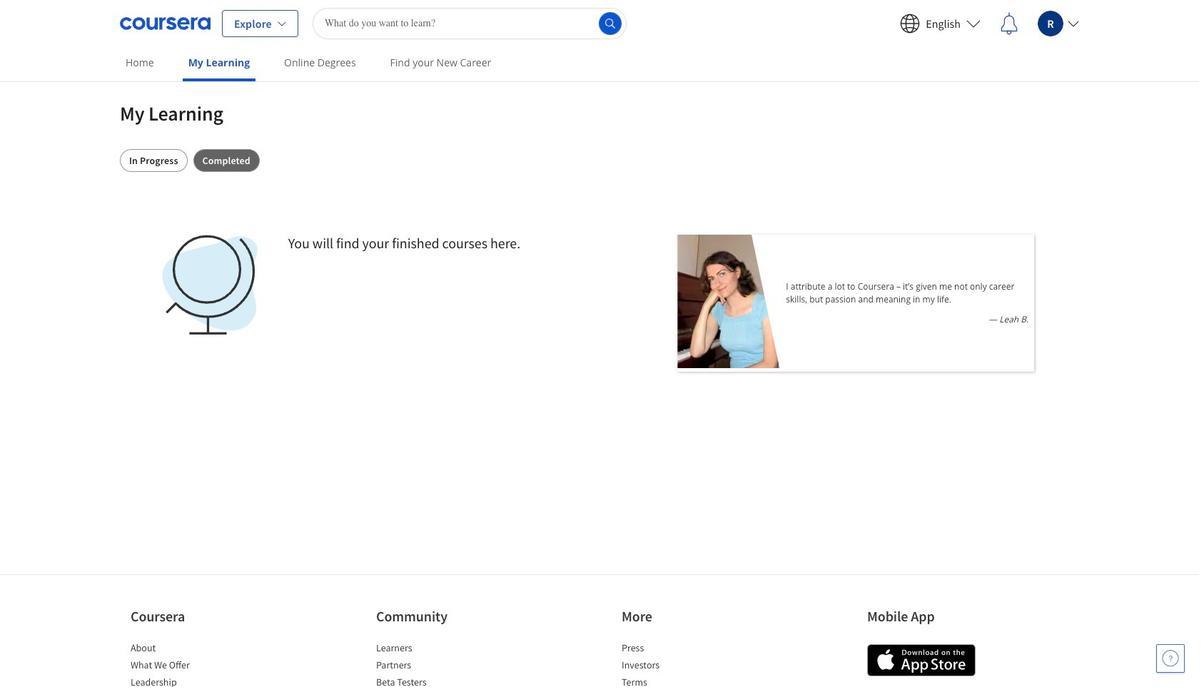 Task type: locate. For each thing, give the bounding box(es) containing it.
None search field
[[313, 7, 627, 39]]

list
[[131, 641, 252, 688], [376, 641, 498, 688], [622, 641, 743, 688]]

2 horizontal spatial list
[[622, 641, 743, 688]]

tab list
[[120, 149, 1080, 172]]

3 list from the left
[[622, 641, 743, 688]]

download on the app store image
[[868, 645, 976, 677]]

1 horizontal spatial list
[[376, 641, 498, 688]]

list item
[[131, 641, 252, 658], [376, 641, 498, 658], [622, 641, 743, 658], [131, 658, 252, 676], [376, 658, 498, 676], [622, 658, 743, 676], [131, 676, 252, 688], [376, 676, 498, 688], [622, 676, 743, 688]]

1 list from the left
[[131, 641, 252, 688]]

What do you want to learn? text field
[[313, 7, 627, 39]]

0 horizontal spatial list
[[131, 641, 252, 688]]



Task type: vqa. For each thing, say whether or not it's contained in the screenshot.
Help Center icon
yes



Task type: describe. For each thing, give the bounding box(es) containing it.
2 list from the left
[[376, 641, 498, 688]]

coursera image
[[120, 12, 211, 35]]

help center image
[[1163, 651, 1180, 668]]



